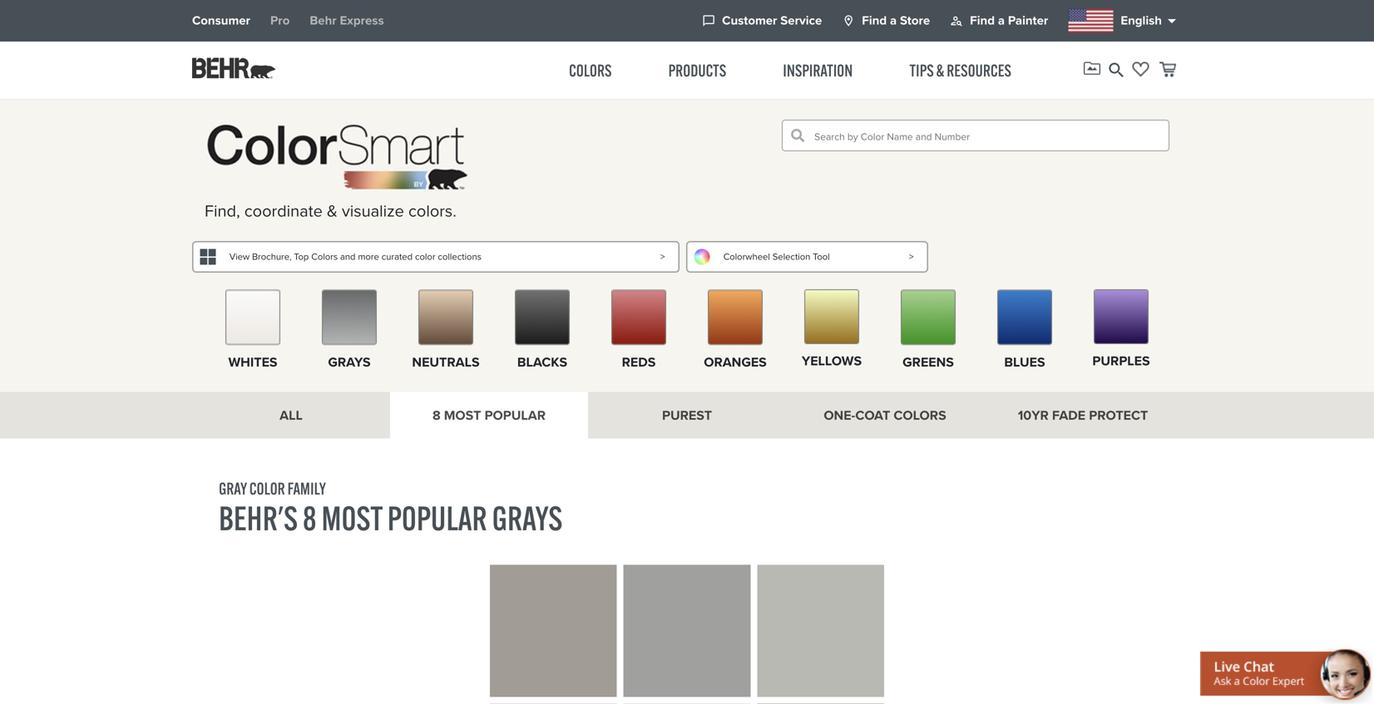 Task type: describe. For each thing, give the bounding box(es) containing it.
> for colorwheel selection tool
[[909, 250, 914, 264]]

resources
[[947, 60, 1012, 81]]

tips & resources link
[[910, 60, 1012, 81]]

family
[[288, 478, 326, 499]]

find for find a store
[[862, 11, 887, 30]]

yellows
[[802, 351, 862, 371]]

neutral image
[[418, 290, 473, 345]]

10yr
[[1018, 405, 1049, 425]]

oranges
[[704, 352, 767, 372]]

greens
[[903, 352, 954, 372]]

visualize
[[342, 199, 404, 223]]

inspiration
[[783, 60, 853, 81]]

inspiration link
[[783, 60, 853, 81]]

behr
[[310, 11, 337, 30]]

grays
[[328, 352, 371, 372]]

painter
[[1008, 11, 1048, 30]]

behr express link
[[310, 11, 384, 30]]

behr logo image
[[192, 58, 275, 79]]

consumer
[[192, 11, 250, 30]]

colors.
[[408, 199, 457, 223]]

search link
[[1107, 58, 1127, 83]]

person_search find a painter
[[950, 11, 1048, 30]]

us flag image
[[1068, 9, 1114, 33]]

blues
[[1004, 352, 1045, 372]]

person_search
[[950, 14, 963, 27]]

products link
[[668, 60, 726, 81]]

8 most popular
[[433, 405, 546, 425]]

yellow image
[[804, 290, 859, 345]]

orange image
[[708, 290, 763, 345]]

more
[[358, 250, 379, 264]]

brochure,
[[252, 250, 292, 264]]

one-coat colors
[[824, 405, 946, 425]]

english
[[1121, 11, 1162, 30]]

view
[[229, 250, 250, 264]]

coat
[[855, 405, 890, 425]]

gray color family behr's 8 most popular grays
[[219, 478, 562, 539]]

consumer link
[[192, 11, 250, 30]]

0 vertical spatial 8
[[433, 405, 441, 425]]

search
[[1107, 60, 1127, 80]]

colorwheel selection tool
[[723, 250, 830, 264]]

find for find a painter
[[970, 11, 995, 30]]

room find a store
[[842, 11, 930, 30]]

english arrow_drop_down
[[1121, 11, 1182, 31]]

> for view brochure, top colors and more curated color collections
[[660, 250, 665, 264]]

tips & resources
[[910, 60, 1012, 81]]

reds
[[622, 352, 656, 372]]

grays
[[492, 498, 562, 539]]

one-
[[824, 405, 855, 425]]

gray
[[219, 478, 247, 499]]

1 vertical spatial &
[[327, 199, 338, 223]]

arrow_drop_down
[[1162, 11, 1182, 31]]

popular
[[387, 498, 487, 539]]

chat_bubble_outline
[[702, 14, 716, 27]]

Search by Color Name and Number text field
[[782, 120, 1170, 151]]

selection
[[773, 250, 811, 264]]

protect
[[1089, 405, 1148, 425]]

purples
[[1093, 351, 1150, 371]]

pro link
[[270, 11, 290, 30]]

curated
[[382, 250, 413, 264]]

live chat online image image
[[1200, 647, 1374, 705]]



Task type: locate. For each thing, give the bounding box(es) containing it.
>
[[660, 250, 665, 264], [909, 250, 914, 264]]

colors
[[894, 405, 946, 425]]

0 horizontal spatial 8
[[303, 498, 317, 539]]

green image
[[901, 290, 956, 345]]

1 vertical spatial 8
[[303, 498, 317, 539]]

view brochure, top colors and more curated color collections
[[229, 250, 482, 264]]

&
[[936, 60, 944, 81], [327, 199, 338, 223]]

collections
[[438, 250, 482, 264]]

color inside gray color family behr's 8 most popular grays
[[249, 478, 285, 499]]

most
[[444, 405, 481, 425]]

all
[[280, 405, 303, 425]]

coordinate
[[244, 199, 323, 223]]

black image
[[515, 290, 570, 345]]

> up red image
[[660, 250, 665, 264]]

customer
[[722, 11, 777, 30]]

1 a from the left
[[890, 11, 897, 30]]

1 horizontal spatial a
[[998, 11, 1005, 30]]

colors
[[569, 60, 612, 81], [311, 250, 338, 264]]

blacks
[[517, 352, 567, 372]]

1 vertical spatial color
[[249, 478, 285, 499]]

neutrals
[[412, 352, 480, 372]]

0 horizontal spatial colors
[[311, 250, 338, 264]]

0 horizontal spatial &
[[327, 199, 338, 223]]

0 horizontal spatial a
[[890, 11, 897, 30]]

popular
[[485, 405, 546, 425]]

a for painter
[[998, 11, 1005, 30]]

& left visualize
[[327, 199, 338, 223]]

behr express
[[310, 11, 384, 30]]

1 horizontal spatial &
[[936, 60, 944, 81]]

1 horizontal spatial 8
[[433, 405, 441, 425]]

white image
[[225, 290, 280, 345]]

a
[[890, 11, 897, 30], [998, 11, 1005, 30]]

color right gray
[[249, 478, 285, 499]]

top
[[294, 250, 309, 264]]

10yr fade protect
[[1018, 405, 1148, 425]]

find, coordinate & visualize colors.
[[205, 199, 457, 223]]

find
[[862, 11, 887, 30], [970, 11, 995, 30]]

fade
[[1052, 405, 1086, 425]]

a left store
[[890, 11, 897, 30]]

colors link
[[569, 60, 612, 81]]

8 inside gray color family behr's 8 most popular grays
[[303, 498, 317, 539]]

whites
[[228, 352, 277, 372]]

red image
[[611, 290, 666, 345]]

find right person_search
[[970, 11, 995, 30]]

express
[[340, 11, 384, 30]]

8
[[433, 405, 441, 425], [303, 498, 317, 539]]

purest
[[662, 405, 712, 425]]

a for store
[[890, 11, 897, 30]]

behr's
[[219, 498, 298, 539]]

room
[[842, 14, 855, 27]]

store
[[900, 11, 930, 30]]

0 vertical spatial &
[[936, 60, 944, 81]]

1 horizontal spatial find
[[970, 11, 995, 30]]

> up green image at the right of the page
[[909, 250, 914, 264]]

& right tips
[[936, 60, 944, 81]]

1 > from the left
[[660, 250, 665, 264]]

a left painter
[[998, 11, 1005, 30]]

gray image
[[322, 290, 377, 345]]

2 > from the left
[[909, 250, 914, 264]]

blue image
[[997, 290, 1052, 345]]

and
[[340, 250, 356, 264]]

0 horizontal spatial color
[[249, 478, 285, 499]]

0 horizontal spatial find
[[862, 11, 887, 30]]

colorwheel
[[723, 250, 770, 264]]

2 find from the left
[[970, 11, 995, 30]]

color right the curated
[[415, 250, 435, 264]]

2 a from the left
[[998, 11, 1005, 30]]

1 horizontal spatial >
[[909, 250, 914, 264]]

1 find from the left
[[862, 11, 887, 30]]

most
[[321, 498, 383, 539]]

1 horizontal spatial color
[[415, 250, 435, 264]]

0 vertical spatial color
[[415, 250, 435, 264]]

purple image
[[1094, 290, 1149, 345]]

products
[[668, 60, 726, 81]]

0 horizontal spatial >
[[660, 250, 665, 264]]

find,
[[205, 199, 240, 223]]

0 vertical spatial colors
[[569, 60, 612, 81]]

1 vertical spatial colors
[[311, 250, 338, 264]]

find right room
[[862, 11, 887, 30]]

pro
[[270, 11, 290, 30]]

chat_bubble_outline customer service
[[702, 11, 822, 30]]

color
[[415, 250, 435, 264], [249, 478, 285, 499]]

tips
[[910, 60, 934, 81]]

service
[[781, 11, 822, 30]]

1 horizontal spatial colors
[[569, 60, 612, 81]]

tool
[[813, 250, 830, 264]]



Task type: vqa. For each thing, say whether or not it's contained in the screenshot.
Consumer link
yes



